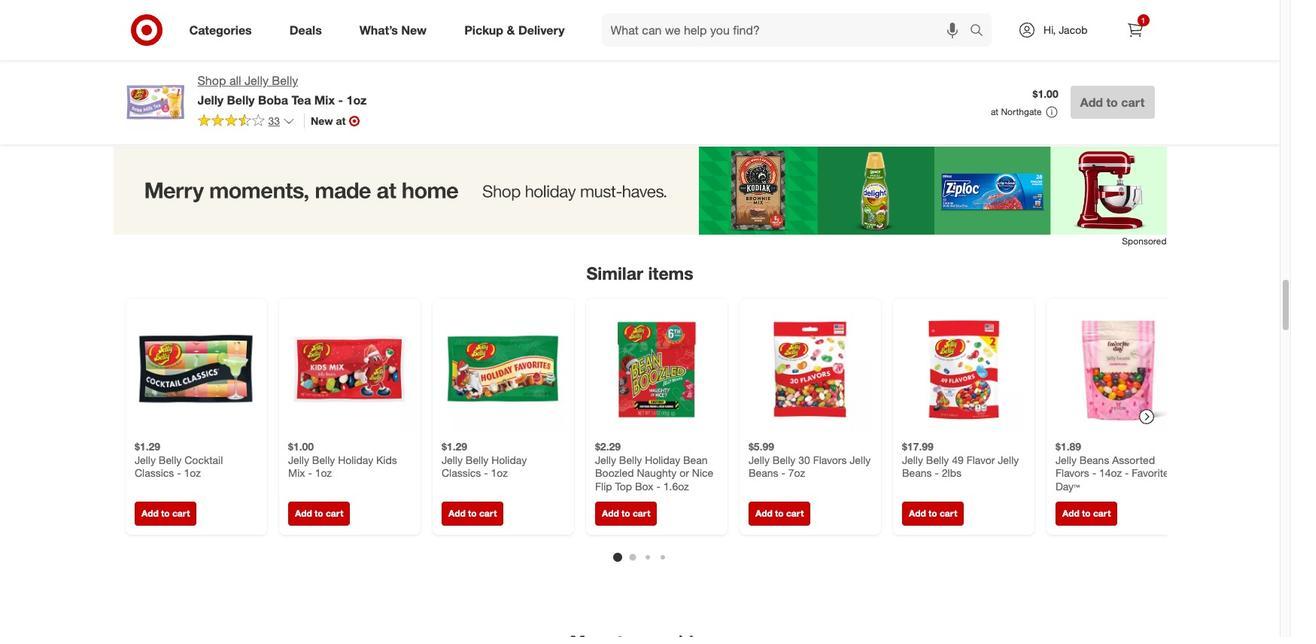 Task type: vqa. For each thing, say whether or not it's contained in the screenshot.
Central
no



Task type: locate. For each thing, give the bounding box(es) containing it.
mix inside '$1.00 jelly belly holiday kids mix - 1oz'
[[288, 467, 305, 480]]

$1.29 inside $1.29 jelly belly cocktail classics - 1oz
[[134, 441, 160, 453]]

boozled
[[595, 467, 634, 480]]

to for $5.99 jelly belly 30 flavors jelly beans - 7oz
[[775, 508, 784, 520]]

mix inside shop all jelly belly jelly belly boba tea mix - 1oz
[[314, 92, 335, 108]]

at down shop all jelly belly jelly belly boba tea mix - 1oz
[[336, 114, 346, 127]]

classics inside $1.29 jelly belly cocktail classics - 1oz
[[134, 467, 174, 480]]

0 horizontal spatial new
[[311, 114, 333, 127]]

1oz inside shop all jelly belly jelly belly boba tea mix - 1oz
[[347, 92, 367, 108]]

mix
[[314, 92, 335, 108], [288, 467, 305, 480]]

hi,
[[1044, 23, 1056, 36]]

1 vertical spatial $1.00
[[288, 441, 314, 453]]

jelly
[[245, 73, 269, 88], [198, 92, 224, 108], [134, 454, 155, 467], [288, 454, 309, 467], [441, 454, 462, 467], [595, 454, 616, 467], [748, 454, 769, 467], [850, 454, 871, 467], [902, 454, 923, 467], [998, 454, 1019, 467], [1055, 454, 1077, 467]]

add to cart
[[1080, 95, 1145, 110], [141, 508, 190, 520], [295, 508, 343, 520], [448, 508, 497, 520], [602, 508, 650, 520], [755, 508, 804, 520], [909, 508, 957, 520], [1062, 508, 1111, 520]]

holiday for kids
[[338, 454, 373, 467]]

1 vertical spatial new
[[311, 114, 333, 127]]

$1.00
[[1033, 87, 1059, 100], [288, 441, 314, 453]]

add for $1.89 jelly beans assorted flavors - 14oz - favorite day™
[[1062, 508, 1079, 520]]

0 horizontal spatial flavors
[[813, 454, 847, 467]]

add to cart button
[[1071, 86, 1155, 119], [134, 502, 196, 526], [288, 502, 350, 526], [441, 502, 503, 526], [595, 502, 657, 526], [748, 502, 810, 526], [902, 502, 964, 526], [1055, 502, 1117, 526]]

classics inside $1.29 jelly belly holiday classics - 1oz
[[441, 467, 481, 480]]

to for $1.29 jelly belly cocktail classics - 1oz
[[161, 508, 169, 520]]

cart down 14oz at the bottom of page
[[1093, 508, 1111, 520]]

- inside $5.99 jelly belly 30 flavors jelly beans - 7oz
[[781, 467, 785, 480]]

what's new link
[[347, 14, 446, 47]]

belly inside $2.29 jelly belly holiday bean boozled naughty or nice flip top box - 1.6oz
[[619, 454, 642, 467]]

0 vertical spatial new
[[401, 22, 427, 37]]

- inside shop all jelly belly jelly belly boba tea mix - 1oz
[[338, 92, 343, 108]]

search
[[963, 24, 1000, 39]]

flavors inside $1.89 jelly beans assorted flavors - 14oz - favorite day™
[[1055, 467, 1089, 480]]

at
[[991, 106, 999, 117], [336, 114, 346, 127]]

$1.00 jelly belly holiday kids mix - 1oz
[[288, 441, 397, 480]]

hi, jacob
[[1044, 23, 1088, 36]]

sponsored
[[1122, 235, 1167, 247]]

$1.00 for $1.00 jelly belly holiday kids mix - 1oz
[[288, 441, 314, 453]]

$1.00 for $1.00
[[1033, 87, 1059, 100]]

2 holiday from the left
[[491, 454, 527, 467]]

add to cart for $1.89 jelly beans assorted flavors - 14oz - favorite day™
[[1062, 508, 1111, 520]]

what's new
[[360, 22, 427, 37]]

at left northgate
[[991, 106, 999, 117]]

jelly inside $1.29 jelly belly cocktail classics - 1oz
[[134, 454, 155, 467]]

add down $1.29 jelly belly cocktail classics - 1oz
[[141, 508, 158, 520]]

1 horizontal spatial classics
[[441, 467, 481, 480]]

cart for $1.29 jelly belly holiday classics - 1oz
[[479, 508, 497, 520]]

$1.00 inside '$1.00 jelly belly holiday kids mix - 1oz'
[[288, 441, 314, 453]]

flavors inside $5.99 jelly belly 30 flavors jelly beans - 7oz
[[813, 454, 847, 467]]

jelly inside '$1.00 jelly belly holiday kids mix - 1oz'
[[288, 454, 309, 467]]

add down '$1.00 jelly belly holiday kids mix - 1oz'
[[295, 508, 312, 520]]

- inside $1.29 jelly belly holiday classics - 1oz
[[484, 467, 488, 480]]

similar items
[[587, 262, 694, 283]]

belly for $1.29 jelly belly holiday classics - 1oz
[[465, 454, 488, 467]]

add for $2.29 jelly belly holiday bean boozled naughty or nice flip top box - 1.6oz
[[602, 508, 619, 520]]

beans inside $5.99 jelly belly 30 flavors jelly beans - 7oz
[[748, 467, 778, 480]]

all
[[229, 73, 241, 88]]

ask a question
[[198, 28, 283, 43]]

0 horizontal spatial $1.29
[[134, 441, 160, 453]]

cart down 7oz
[[786, 508, 804, 520]]

beans inside $17.99 jelly belly 49 flavor jelly beans - 2lbs
[[902, 467, 932, 480]]

1 classics from the left
[[134, 467, 174, 480]]

flavors
[[813, 454, 847, 467], [1055, 467, 1089, 480]]

0 horizontal spatial mix
[[288, 467, 305, 480]]

0 horizontal spatial classics
[[134, 467, 174, 480]]

cart
[[1122, 95, 1145, 110], [172, 508, 190, 520], [325, 508, 343, 520], [479, 508, 497, 520], [633, 508, 650, 520], [786, 508, 804, 520], [940, 508, 957, 520], [1093, 508, 1111, 520]]

2 classics from the left
[[441, 467, 481, 480]]

deals link
[[277, 14, 341, 47]]

1 vertical spatial mix
[[288, 467, 305, 480]]

advertisement region
[[113, 146, 1167, 234]]

add down $17.99
[[909, 508, 926, 520]]

holiday inside $2.29 jelly belly holiday bean boozled naughty or nice flip top box - 1.6oz
[[645, 454, 680, 467]]

add to cart button for $1.29 jelly belly holiday classics - 1oz
[[441, 502, 503, 526]]

1 horizontal spatial holiday
[[491, 454, 527, 467]]

similar items region
[[113, 146, 1188, 637]]

holiday inside $1.29 jelly belly holiday classics - 1oz
[[491, 454, 527, 467]]

flavor
[[966, 454, 995, 467]]

day™
[[1055, 480, 1080, 493]]

0 vertical spatial $1.00
[[1033, 87, 1059, 100]]

1 horizontal spatial flavors
[[1055, 467, 1089, 480]]

add to cart button for $1.00 jelly belly holiday kids mix - 1oz
[[288, 502, 350, 526]]

add down $5.99
[[755, 508, 772, 520]]

belly inside $17.99 jelly belly 49 flavor jelly beans - 2lbs
[[926, 454, 949, 467]]

kids
[[376, 454, 397, 467]]

add down $1.29 jelly belly holiday classics - 1oz
[[448, 508, 465, 520]]

new right what's
[[401, 22, 427, 37]]

beans
[[1079, 454, 1109, 467], [748, 467, 778, 480], [902, 467, 932, 480]]

7oz
[[788, 467, 805, 480]]

add to cart for $5.99 jelly belly 30 flavors jelly beans - 7oz
[[755, 508, 804, 520]]

1 horizontal spatial at
[[991, 106, 999, 117]]

0 horizontal spatial beans
[[748, 467, 778, 480]]

add to cart for $1.00 jelly belly holiday kids mix - 1oz
[[295, 508, 343, 520]]

cart for $17.99 jelly belly 49 flavor jelly beans - 2lbs
[[940, 508, 957, 520]]

image of jelly belly boba tea mix - 1oz image
[[125, 72, 186, 132]]

jelly inside $1.89 jelly beans assorted flavors - 14oz - favorite day™
[[1055, 454, 1077, 467]]

beans for jelly belly 30 flavors jelly beans - 7oz
[[748, 467, 778, 480]]

belly inside $1.29 jelly belly cocktail classics - 1oz
[[158, 454, 181, 467]]

new down tea
[[311, 114, 333, 127]]

assorted
[[1112, 454, 1155, 467]]

holiday
[[338, 454, 373, 467], [491, 454, 527, 467], [645, 454, 680, 467]]

1 holiday from the left
[[338, 454, 373, 467]]

belly inside $1.29 jelly belly holiday classics - 1oz
[[465, 454, 488, 467]]

holiday for bean
[[645, 454, 680, 467]]

jelly belly 30 flavors jelly beans - 7oz image
[[748, 308, 872, 432]]

$17.99 jelly belly 49 flavor jelly beans - 2lbs
[[902, 441, 1019, 480]]

nice
[[692, 467, 713, 480]]

1 horizontal spatial beans
[[902, 467, 932, 480]]

0 horizontal spatial holiday
[[338, 454, 373, 467]]

beans down $5.99
[[748, 467, 778, 480]]

flavors right the 30
[[813, 454, 847, 467]]

belly for $5.99 jelly belly 30 flavors jelly beans - 7oz
[[772, 454, 795, 467]]

$1.29 inside $1.29 jelly belly holiday classics - 1oz
[[441, 441, 467, 453]]

belly
[[272, 73, 298, 88], [227, 92, 255, 108], [158, 454, 181, 467], [312, 454, 335, 467], [465, 454, 488, 467], [619, 454, 642, 467], [772, 454, 795, 467], [926, 454, 949, 467]]

belly for $1.29 jelly belly cocktail classics - 1oz
[[158, 454, 181, 467]]

classics
[[134, 467, 174, 480], [441, 467, 481, 480]]

beans up 14oz at the bottom of page
[[1079, 454, 1109, 467]]

add
[[1080, 95, 1103, 110], [141, 508, 158, 520], [295, 508, 312, 520], [448, 508, 465, 520], [602, 508, 619, 520], [755, 508, 772, 520], [909, 508, 926, 520], [1062, 508, 1079, 520]]

cart for $5.99 jelly belly 30 flavors jelly beans - 7oz
[[786, 508, 804, 520]]

box
[[635, 480, 653, 493]]

cart down box on the bottom of the page
[[633, 508, 650, 520]]

cart for $1.89 jelly beans assorted flavors - 14oz - favorite day™
[[1093, 508, 1111, 520]]

- inside '$1.00 jelly belly holiday kids mix - 1oz'
[[308, 467, 312, 480]]

jelly belly holiday bean boozled naughty or nice flip top box - 1.6oz image
[[595, 308, 718, 432]]

favorite
[[1132, 467, 1169, 480]]

33 link
[[198, 114, 295, 131]]

1 horizontal spatial new
[[401, 22, 427, 37]]

holiday inside '$1.00 jelly belly holiday kids mix - 1oz'
[[338, 454, 373, 467]]

$5.99 jelly belly 30 flavors jelly beans - 7oz
[[748, 441, 871, 480]]

1 $1.29 from the left
[[134, 441, 160, 453]]

add down day™
[[1062, 508, 1079, 520]]

0 vertical spatial flavors
[[813, 454, 847, 467]]

$1.29
[[134, 441, 160, 453], [441, 441, 467, 453]]

$1.89
[[1055, 441, 1081, 453]]

shop all jelly belly jelly belly boba tea mix - 1oz
[[198, 73, 367, 108]]

2 $1.29 from the left
[[441, 441, 467, 453]]

2 horizontal spatial holiday
[[645, 454, 680, 467]]

belly inside $5.99 jelly belly 30 flavors jelly beans - 7oz
[[772, 454, 795, 467]]

1 horizontal spatial mix
[[314, 92, 335, 108]]

cart down $1.29 jelly belly cocktail classics - 1oz
[[172, 508, 190, 520]]

1 horizontal spatial $1.00
[[1033, 87, 1059, 100]]

to
[[1107, 95, 1118, 110], [161, 508, 169, 520], [314, 508, 323, 520], [468, 508, 476, 520], [621, 508, 630, 520], [775, 508, 784, 520], [928, 508, 937, 520], [1082, 508, 1091, 520]]

2 horizontal spatial beans
[[1079, 454, 1109, 467]]

a
[[223, 28, 230, 43]]

beans down $17.99
[[902, 467, 932, 480]]

add to cart button for $1.89 jelly beans assorted flavors - 14oz - favorite day™
[[1055, 502, 1117, 526]]

cart down '$1.00 jelly belly holiday kids mix - 1oz'
[[325, 508, 343, 520]]

1 horizontal spatial $1.29
[[441, 441, 467, 453]]

1oz
[[347, 92, 367, 108], [184, 467, 200, 480], [315, 467, 332, 480], [491, 467, 508, 480]]

jelly belly cocktail classics - 1oz image
[[134, 308, 258, 432]]

cart down 2lbs
[[940, 508, 957, 520]]

-
[[338, 92, 343, 108], [177, 467, 181, 480], [308, 467, 312, 480], [484, 467, 488, 480], [781, 467, 785, 480], [935, 467, 939, 480], [1092, 467, 1096, 480], [1125, 467, 1129, 480], [656, 480, 660, 493]]

$1.29 jelly belly cocktail classics - 1oz
[[134, 441, 223, 480]]

items
[[648, 262, 694, 283]]

add to cart for $17.99 jelly belly 49 flavor jelly beans - 2lbs
[[909, 508, 957, 520]]

0 vertical spatial mix
[[314, 92, 335, 108]]

add down flip
[[602, 508, 619, 520]]

new
[[401, 22, 427, 37], [311, 114, 333, 127]]

cart down $1.29 jelly belly holiday classics - 1oz
[[479, 508, 497, 520]]

tea
[[292, 92, 311, 108]]

shop
[[198, 73, 226, 88]]

$1.89 jelly beans assorted flavors - 14oz - favorite day™
[[1055, 441, 1169, 493]]

belly inside '$1.00 jelly belly holiday kids mix - 1oz'
[[312, 454, 335, 467]]

3 holiday from the left
[[645, 454, 680, 467]]

1 vertical spatial flavors
[[1055, 467, 1089, 480]]

1oz inside '$1.00 jelly belly holiday kids mix - 1oz'
[[315, 467, 332, 480]]

to for $1.29 jelly belly holiday classics - 1oz
[[468, 508, 476, 520]]

flavors up day™
[[1055, 467, 1089, 480]]

search button
[[963, 14, 1000, 50]]

jelly beans assorted flavors - 14oz - favorite day™ image
[[1055, 308, 1179, 432]]

0 horizontal spatial $1.00
[[288, 441, 314, 453]]

add for $1.29 jelly belly holiday classics - 1oz
[[448, 508, 465, 520]]

1oz inside $1.29 jelly belly holiday classics - 1oz
[[491, 467, 508, 480]]



Task type: describe. For each thing, give the bounding box(es) containing it.
pickup & delivery
[[464, 22, 565, 37]]

$2.29
[[595, 441, 621, 453]]

1.6oz
[[663, 480, 689, 493]]

add for $1.00 jelly belly holiday kids mix - 1oz
[[295, 508, 312, 520]]

jelly inside $2.29 jelly belly holiday bean boozled naughty or nice flip top box - 1.6oz
[[595, 454, 616, 467]]

add for $17.99 jelly belly 49 flavor jelly beans - 2lbs
[[909, 508, 926, 520]]

jelly belly 49 flavor jelly beans - 2lbs image
[[902, 308, 1025, 432]]

delivery
[[518, 22, 565, 37]]

categories
[[189, 22, 252, 37]]

jacob
[[1059, 23, 1088, 36]]

add to cart button for $5.99 jelly belly 30 flavors jelly beans - 7oz
[[748, 502, 810, 526]]

to for $17.99 jelly belly 49 flavor jelly beans - 2lbs
[[928, 508, 937, 520]]

add right northgate
[[1080, 95, 1103, 110]]

&
[[507, 22, 515, 37]]

ask
[[198, 28, 220, 43]]

question
[[233, 28, 283, 43]]

- inside $2.29 jelly belly holiday bean boozled naughty or nice flip top box - 1.6oz
[[656, 480, 660, 493]]

add to cart for $1.29 jelly belly cocktail classics - 1oz
[[141, 508, 190, 520]]

add to cart for $2.29 jelly belly holiday bean boozled naughty or nice flip top box - 1.6oz
[[602, 508, 650, 520]]

jelly belly holiday classics - 1oz image
[[441, 308, 565, 432]]

add for $5.99 jelly belly 30 flavors jelly beans - 7oz
[[755, 508, 772, 520]]

new inside what's new link
[[401, 22, 427, 37]]

cart for $2.29 jelly belly holiday bean boozled naughty or nice flip top box - 1.6oz
[[633, 508, 650, 520]]

similar
[[587, 262, 643, 283]]

flavors for jelly
[[813, 454, 847, 467]]

jelly inside $1.29 jelly belly holiday classics - 1oz
[[441, 454, 462, 467]]

belly for $17.99 jelly belly 49 flavor jelly beans - 2lbs
[[926, 454, 949, 467]]

top
[[615, 480, 632, 493]]

cart for $1.00 jelly belly holiday kids mix - 1oz
[[325, 508, 343, 520]]

add to cart button for $17.99 jelly belly 49 flavor jelly beans - 2lbs
[[902, 502, 964, 526]]

add to cart button for $2.29 jelly belly holiday bean boozled naughty or nice flip top box - 1.6oz
[[595, 502, 657, 526]]

- inside $1.29 jelly belly cocktail classics - 1oz
[[177, 467, 181, 480]]

$17.99
[[902, 441, 933, 453]]

add for $1.29 jelly belly cocktail classics - 1oz
[[141, 508, 158, 520]]

flip
[[595, 480, 612, 493]]

classics for $1.29 jelly belly cocktail classics - 1oz
[[134, 467, 174, 480]]

belly for $2.29 jelly belly holiday bean boozled naughty or nice flip top box - 1.6oz
[[619, 454, 642, 467]]

holiday for classics
[[491, 454, 527, 467]]

$5.99
[[748, 441, 774, 453]]

add to cart button for $1.29 jelly belly cocktail classics - 1oz
[[134, 502, 196, 526]]

cart down 1 link
[[1122, 95, 1145, 110]]

add to cart for $1.29 jelly belly holiday classics - 1oz
[[448, 508, 497, 520]]

pickup & delivery link
[[452, 14, 584, 47]]

14oz
[[1099, 467, 1122, 480]]

belly for $1.00 jelly belly holiday kids mix - 1oz
[[312, 454, 335, 467]]

pickup
[[464, 22, 504, 37]]

classics for $1.29 jelly belly holiday classics - 1oz
[[441, 467, 481, 480]]

boba
[[258, 92, 288, 108]]

1oz inside $1.29 jelly belly cocktail classics - 1oz
[[184, 467, 200, 480]]

to for $1.89 jelly beans assorted flavors - 14oz - favorite day™
[[1082, 508, 1091, 520]]

49
[[952, 454, 963, 467]]

1 link
[[1119, 14, 1152, 47]]

- inside $17.99 jelly belly 49 flavor jelly beans - 2lbs
[[935, 467, 939, 480]]

beans for jelly belly 49 flavor jelly beans - 2lbs
[[902, 467, 932, 480]]

northgate
[[1001, 106, 1042, 117]]

to for $1.00 jelly belly holiday kids mix - 1oz
[[314, 508, 323, 520]]

jelly belly holiday kids mix - 1oz image
[[288, 308, 411, 432]]

beans inside $1.89 jelly beans assorted flavors - 14oz - favorite day™
[[1079, 454, 1109, 467]]

bean
[[683, 454, 708, 467]]

new at
[[311, 114, 346, 127]]

at northgate
[[991, 106, 1042, 117]]

$1.29 for $1.29 jelly belly holiday classics - 1oz
[[441, 441, 467, 453]]

cocktail
[[184, 454, 223, 467]]

$2.29 jelly belly holiday bean boozled naughty or nice flip top box - 1.6oz
[[595, 441, 713, 493]]

0 horizontal spatial at
[[336, 114, 346, 127]]

to for $2.29 jelly belly holiday bean boozled naughty or nice flip top box - 1.6oz
[[621, 508, 630, 520]]

what's
[[360, 22, 398, 37]]

$1.29 jelly belly holiday classics - 1oz
[[441, 441, 527, 480]]

$1.29 for $1.29 jelly belly cocktail classics - 1oz
[[134, 441, 160, 453]]

1
[[1141, 16, 1146, 25]]

naughty
[[637, 467, 676, 480]]

cart for $1.29 jelly belly cocktail classics - 1oz
[[172, 508, 190, 520]]

33
[[268, 114, 280, 127]]

or
[[679, 467, 689, 480]]

What can we help you find? suggestions appear below search field
[[602, 14, 974, 47]]

deals
[[290, 22, 322, 37]]

2lbs
[[942, 467, 961, 480]]

ask a question button
[[189, 19, 293, 52]]

categories link
[[176, 14, 271, 47]]

flavors for -
[[1055, 467, 1089, 480]]

30
[[798, 454, 810, 467]]



